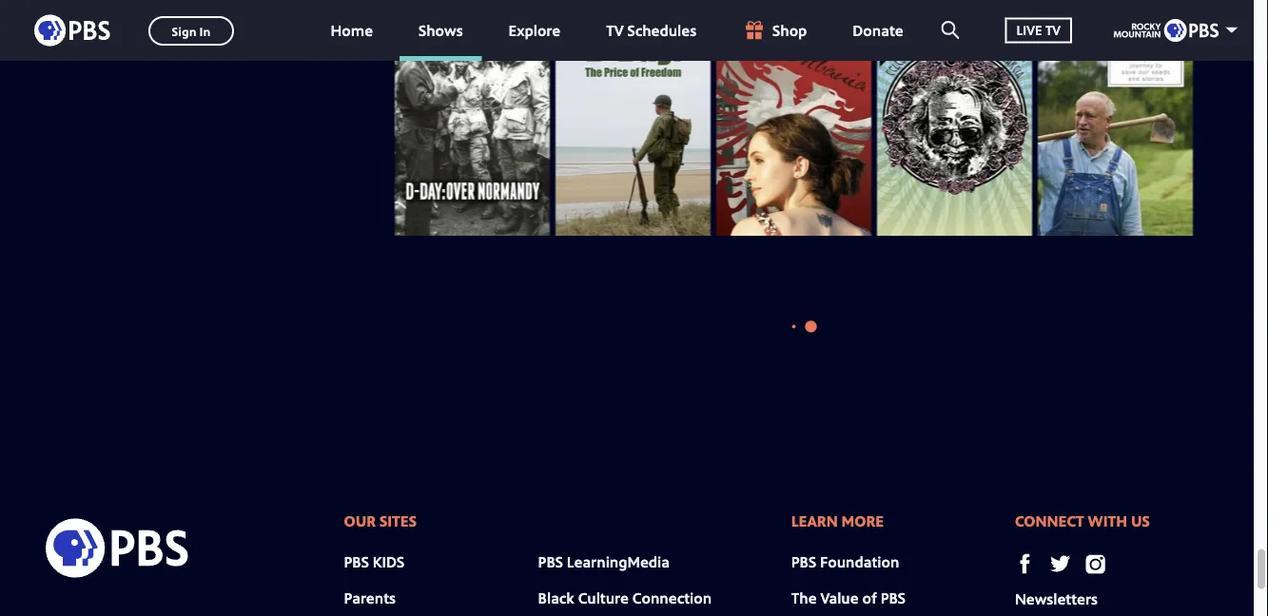 Task type: vqa. For each thing, say whether or not it's contained in the screenshot.
possible.
no



Task type: locate. For each thing, give the bounding box(es) containing it.
tv
[[606, 20, 624, 40], [1046, 21, 1061, 39]]

live tv
[[1017, 21, 1061, 39]]

pbs home image
[[46, 513, 188, 585]]

black culture connection
[[538, 588, 712, 608]]

connect with us
[[1015, 511, 1150, 532]]

pbs foundation
[[791, 552, 899, 573]]

the value of pbs
[[791, 588, 906, 608]]

parents link
[[344, 588, 396, 608]]

kids
[[373, 552, 404, 573]]

parents
[[344, 588, 396, 608]]

home
[[331, 20, 373, 40]]

tv right live
[[1046, 21, 1061, 39]]

value
[[821, 588, 859, 608]]

0 horizontal spatial tv
[[606, 20, 624, 40]]

pbs foundation link
[[791, 552, 899, 573]]

tv schedules link
[[587, 0, 716, 61]]

sites
[[380, 511, 417, 532]]

newsletters
[[1015, 590, 1098, 610]]

pbs left kids
[[344, 552, 369, 573]]

pbs up the
[[791, 552, 816, 573]]

culture
[[578, 588, 629, 608]]

pbs learningmedia link
[[538, 552, 670, 573]]

pbs for pbs learningmedia
[[538, 552, 563, 573]]

pbs
[[344, 552, 369, 573], [538, 552, 563, 573], [791, 552, 816, 573], [881, 588, 906, 608]]

search image
[[942, 21, 960, 39]]

our sites
[[344, 511, 417, 532]]

pbs up black
[[538, 552, 563, 573]]

dear albania image
[[716, 4, 871, 236]]

live
[[1017, 21, 1042, 39]]

newsletters link
[[1015, 590, 1098, 610]]

explore
[[509, 20, 561, 40]]

black
[[538, 588, 574, 608]]

back to top button
[[76, 554, 210, 586]]

connect with pbs on facebook (opens in new window) image
[[1015, 555, 1035, 575]]

tv left schedules
[[606, 20, 624, 40]]



Task type: describe. For each thing, give the bounding box(es) containing it.
of
[[862, 588, 877, 608]]

more
[[842, 511, 884, 532]]

schedules
[[627, 20, 697, 40]]

tv inside 'link'
[[606, 20, 624, 40]]

pbs kids link
[[344, 552, 404, 573]]

learn more
[[791, 511, 884, 532]]

black culture connection link
[[538, 588, 712, 608]]

shows link
[[400, 0, 482, 61]]

connect
[[1015, 511, 1084, 532]]

live tv link
[[986, 0, 1091, 61]]

rmpbs image
[[1114, 19, 1219, 42]]

back
[[93, 560, 126, 580]]

pbs image
[[34, 9, 110, 52]]

explore link
[[490, 0, 580, 61]]

the
[[791, 588, 817, 608]]

the value of pbs link
[[791, 588, 906, 608]]

donate
[[853, 20, 903, 40]]

pbs kids
[[344, 552, 404, 573]]

with
[[1088, 511, 1128, 532]]

connect with pbs on twitter (opens in new window) image
[[1050, 555, 1070, 575]]

deeply rooted: john coykendall's journey to save our seeds and stories image
[[1038, 4, 1193, 236]]

pbs for pbs kids
[[344, 552, 369, 573]]

home link
[[312, 0, 392, 61]]

shop
[[773, 20, 807, 40]]

connect with pbs on instagram (opens in new window) image
[[1085, 555, 1105, 575]]

learn
[[791, 511, 838, 532]]

dear jerry: celebrating the music of jerry garcia image
[[877, 4, 1032, 236]]

d-day: the price of freedom image
[[556, 4, 711, 236]]

top
[[149, 560, 174, 580]]

our
[[344, 511, 376, 532]]

tv schedules
[[606, 20, 697, 40]]

shop link
[[723, 0, 826, 61]]

foundation
[[820, 552, 899, 573]]

pbs right of
[[881, 588, 906, 608]]

connection
[[633, 588, 712, 608]]

shows
[[419, 20, 463, 40]]

back to top
[[93, 560, 174, 580]]

d-day: over normandy image
[[395, 4, 550, 236]]

learningmedia
[[567, 552, 670, 573]]

1 horizontal spatial tv
[[1046, 21, 1061, 39]]

pbs for pbs foundation
[[791, 552, 816, 573]]

pbs learningmedia
[[538, 552, 670, 573]]

us
[[1131, 511, 1150, 532]]

to
[[130, 560, 146, 580]]

donate link
[[834, 0, 923, 61]]



